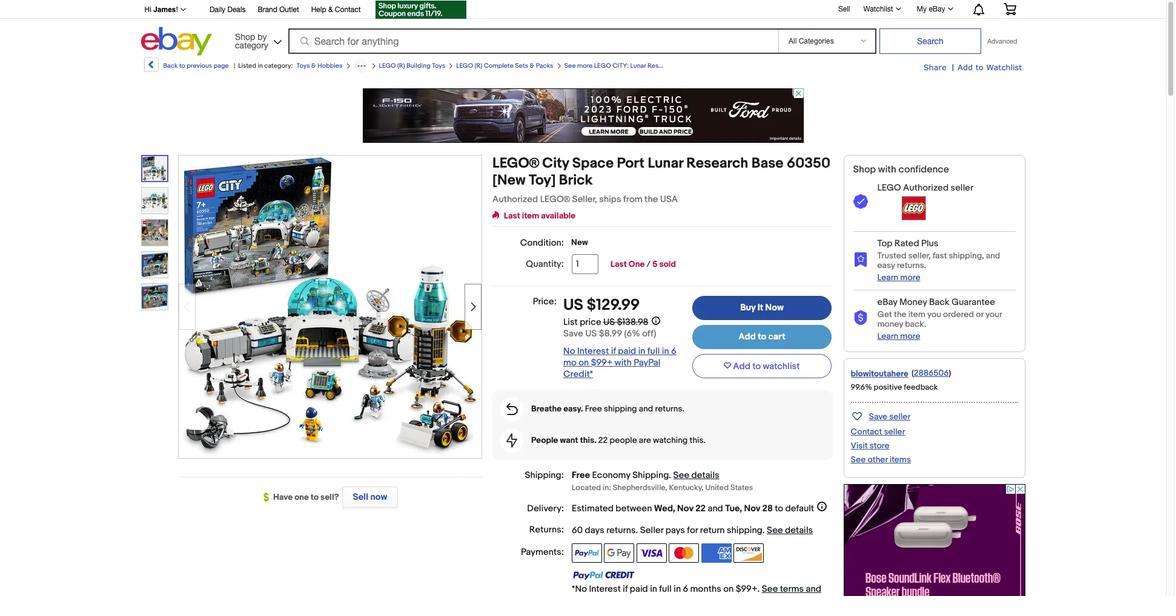 Task type: locate. For each thing, give the bounding box(es) containing it.
1 vertical spatial lunar
[[648, 155, 683, 172]]

to right one
[[311, 492, 319, 503]]

0 vertical spatial 6
[[671, 346, 677, 357]]

last down [new
[[504, 211, 520, 221]]

save inside us $129.99 main content
[[563, 328, 583, 340]]

1 vertical spatial back
[[929, 297, 950, 308]]

add inside "add to cart" link
[[739, 331, 756, 343]]

1 vertical spatial sell
[[353, 492, 368, 503]]

(6%
[[624, 328, 640, 340]]

return
[[700, 525, 725, 537]]

paid inside no interest if paid in full in 6 mo on $99+ with paypal credit*
[[618, 346, 636, 357]]

99.6%
[[851, 383, 872, 392]]

returns. inside us $129.99 main content
[[655, 404, 684, 414]]

shop left by
[[235, 32, 255, 41]]

returns. up 'watching'
[[655, 404, 684, 414]]

item inside us $129.99 main content
[[522, 211, 539, 221]]

save for save seller
[[869, 412, 888, 422]]

1 horizontal spatial details
[[785, 525, 813, 537]]

60350
[[787, 155, 831, 172]]

0 horizontal spatial shop
[[235, 32, 255, 41]]

save seller button
[[851, 409, 911, 423]]

base for 60350
[[752, 155, 784, 172]]

None submit
[[880, 28, 981, 54]]

with details__icon image for people want this.
[[506, 434, 517, 448]]

watchlist right sell link
[[863, 5, 893, 13]]

1 vertical spatial research
[[686, 155, 748, 172]]

building
[[406, 62, 431, 70]]

money
[[877, 319, 903, 329]]

american express image
[[701, 544, 731, 564]]

2 horizontal spatial .
[[763, 525, 765, 537]]

us down $129.99
[[603, 317, 615, 328]]

sell for sell now
[[353, 492, 368, 503]]

breathe
[[531, 404, 562, 414]]

lunar right city:
[[630, 62, 646, 70]]

credit*
[[563, 369, 593, 380]]

with details__icon image down shop with confidence
[[853, 195, 868, 210]]

packs
[[536, 62, 553, 70]]

lunar inside lego® city space port lunar research base 60350 [new toy] brick authorized lego® seller, ships from the usa
[[648, 155, 683, 172]]

lunar right 'port'
[[648, 155, 683, 172]]

full inside no interest if paid in full in 6 mo on $99+ with paypal credit*
[[647, 346, 660, 357]]

one
[[629, 259, 645, 270]]

interest inside no interest if paid in full in 6 mo on $99+ with paypal credit*
[[577, 346, 609, 357]]

save inside button
[[869, 412, 888, 422]]

returns. down "rated"
[[897, 260, 926, 271]]

1 horizontal spatial &
[[328, 5, 333, 14]]

more inside top rated plus trusted seller, fast shipping, and easy returns. learn more
[[900, 273, 920, 283]]

& left hobbies
[[311, 62, 316, 70]]

(r) left building
[[397, 62, 405, 70]]

0 horizontal spatial last
[[504, 211, 520, 221]]

ebay inside account 'navigation'
[[929, 5, 945, 13]]

the inside lego® city space port lunar research base 60350 [new toy] brick authorized lego® seller, ships from the usa
[[645, 194, 658, 205]]

see up kentucky,
[[673, 470, 689, 482]]

$8.99
[[599, 328, 622, 340]]

watchlist inside share | add to watchlist
[[986, 62, 1022, 72]]

(r) left complete
[[475, 62, 482, 70]]

0 vertical spatial the
[[645, 194, 658, 205]]

save up "contact seller" link
[[869, 412, 888, 422]]

0 vertical spatial on
[[579, 357, 589, 369]]

0 vertical spatial shop
[[235, 32, 255, 41]]

0 horizontal spatial &
[[311, 62, 316, 70]]

and left tue,
[[708, 504, 723, 515]]

| right share 'button'
[[952, 62, 954, 73]]

1 horizontal spatial 22
[[695, 504, 706, 515]]

price
[[580, 317, 601, 328]]

0 vertical spatial learn
[[877, 273, 898, 283]]

0 horizontal spatial us
[[563, 296, 583, 315]]

off)
[[642, 328, 656, 340]]

0 vertical spatial full
[[647, 346, 660, 357]]

it
[[758, 302, 763, 314]]

city
[[542, 155, 569, 172]]

us left $8.99
[[585, 328, 597, 340]]

0 vertical spatial paid
[[618, 346, 636, 357]]

shipping up 'discover' 'image'
[[727, 525, 763, 537]]

in left "months"
[[674, 584, 681, 596]]

| left the listed
[[234, 62, 235, 70]]

the right get
[[894, 309, 907, 320]]

google pay image
[[604, 544, 634, 564]]

2886506
[[914, 368, 949, 379]]

1 learn from the top
[[877, 273, 898, 283]]

positive
[[874, 383, 902, 392]]

free up the located
[[572, 470, 590, 482]]

1 horizontal spatial (r)
[[475, 62, 482, 70]]

1 horizontal spatial returns.
[[897, 260, 926, 271]]

1 vertical spatial on
[[723, 584, 734, 596]]

22 up for
[[695, 504, 706, 515]]

0 horizontal spatial this.
[[580, 435, 597, 446]]

0 horizontal spatial sell
[[353, 492, 368, 503]]

see down 28
[[767, 525, 783, 537]]

lego left city:
[[594, 62, 611, 70]]

to inside add to watchlist button
[[753, 361, 761, 372]]

breathe easy. free shipping and returns.
[[531, 404, 684, 414]]

nov right wed,
[[677, 504, 693, 515]]

brand outlet link
[[258, 4, 299, 17]]

0 vertical spatial sell
[[838, 5, 850, 13]]

paypal credit image
[[572, 571, 635, 581]]

1 horizontal spatial contact
[[851, 427, 882, 437]]

1 vertical spatial last
[[611, 259, 627, 270]]

. for shipping
[[669, 470, 671, 482]]

$99+.
[[736, 584, 760, 596]]

0 horizontal spatial now
[[370, 492, 387, 503]]

last for last item available
[[504, 211, 520, 221]]

1 (r) from the left
[[397, 62, 405, 70]]

see down visit
[[851, 455, 866, 465]]

1 horizontal spatial nov
[[744, 504, 760, 515]]

research for (60350)
[[648, 62, 675, 70]]

6 inside no interest if paid in full in 6 mo on $99+ with paypal credit*
[[671, 346, 677, 357]]

save up no
[[563, 328, 583, 340]]

nov left 28
[[744, 504, 760, 515]]

paid for mo
[[618, 346, 636, 357]]

no interest if paid in full in 6 mo on $99+ with paypal credit* link
[[563, 346, 677, 380]]

add inside add to watchlist button
[[733, 361, 751, 372]]

1 horizontal spatial shop
[[853, 164, 876, 176]]

item down money
[[908, 309, 925, 320]]

more down back.
[[900, 331, 920, 342]]

seller inside contact seller visit store see other items
[[884, 427, 905, 437]]

2886506 link
[[914, 368, 949, 379]]

1 horizontal spatial lunar
[[648, 155, 683, 172]]

0 vertical spatial item
[[522, 211, 539, 221]]

0 vertical spatial watchlist
[[863, 5, 893, 13]]

$138.98
[[617, 317, 648, 328]]

delivery:
[[527, 504, 564, 515]]

lego® left city
[[493, 155, 539, 172]]

1 vertical spatial ebay
[[877, 297, 897, 308]]

see left terms
[[762, 584, 778, 596]]

(r) for complete
[[475, 62, 482, 70]]

watchlist inside account 'navigation'
[[863, 5, 893, 13]]

1 horizontal spatial toys
[[432, 62, 445, 70]]

easy.
[[563, 404, 583, 414]]

with details__icon image for breathe easy.
[[506, 403, 518, 415]]

my
[[917, 5, 927, 13]]

0 vertical spatial lunar
[[630, 62, 646, 70]]

0 vertical spatial last
[[504, 211, 520, 221]]

1 vertical spatial save
[[869, 412, 888, 422]]

& right help
[[328, 5, 333, 14]]

on left the $99+.
[[723, 584, 734, 596]]

to inside "add to cart" link
[[758, 331, 766, 343]]

base inside lego® city space port lunar research base 60350 [new toy] brick authorized lego® seller, ships from the usa
[[752, 155, 784, 172]]

| listed in category:
[[234, 62, 293, 70]]

add down "add to cart" link
[[733, 361, 751, 372]]

us
[[563, 296, 583, 315], [603, 317, 615, 328], [585, 328, 597, 340]]

paid for months
[[630, 584, 648, 596]]

0 vertical spatial see details link
[[673, 470, 719, 482]]

see more lego city: lunar research base (60350)
[[564, 62, 716, 70]]

if down $8.99
[[611, 346, 616, 357]]

ebay right my
[[929, 5, 945, 13]]

picture 3 of 5 image
[[141, 220, 167, 246]]

shop for shop with confidence
[[853, 164, 876, 176]]

with details__icon image left 'people'
[[506, 434, 517, 448]]

add right "share"
[[958, 62, 973, 72]]

1 vertical spatial full
[[659, 584, 672, 596]]

. for returns
[[636, 525, 638, 537]]

guarantee
[[952, 297, 995, 308]]

1 horizontal spatial save
[[869, 412, 888, 422]]

0 vertical spatial save
[[563, 328, 583, 340]]

authorized inside lego® city space port lunar research base 60350 [new toy] brick authorized lego® seller, ships from the usa
[[493, 194, 538, 205]]

picture 1 of 5 image
[[142, 156, 167, 181]]

advertisement region
[[363, 88, 804, 143], [844, 485, 1025, 597]]

to left the cart
[[758, 331, 766, 343]]

free right easy.
[[585, 404, 602, 414]]

2 vertical spatial add
[[733, 361, 751, 372]]

with details__icon image for top rated plus
[[853, 252, 868, 267]]

brick
[[559, 172, 593, 189]]

1 vertical spatial learn
[[877, 331, 898, 342]]

master card image
[[669, 544, 699, 564]]

details up united
[[692, 470, 719, 482]]

more left city:
[[577, 62, 593, 70]]

free inside free economy shipping . see details located in: shepherdsville, kentucky, united states
[[572, 470, 590, 482]]

interest down paypal credit image
[[589, 584, 621, 596]]

share button
[[924, 62, 947, 73]]

watching
[[653, 435, 688, 446]]

seller inside button
[[889, 412, 911, 422]]

contact seller visit store see other items
[[851, 427, 911, 465]]

on
[[579, 357, 589, 369], [723, 584, 734, 596]]

. up kentucky,
[[669, 470, 671, 482]]

0 horizontal spatial item
[[522, 211, 539, 221]]

0 horizontal spatial if
[[611, 346, 616, 357]]

1 vertical spatial add
[[739, 331, 756, 343]]

space
[[572, 155, 614, 172]]

back.
[[905, 319, 926, 329]]

the inside ebay money back guarantee get the item you ordered or your money back. learn more
[[894, 309, 907, 320]]

1 horizontal spatial on
[[723, 584, 734, 596]]

items
[[890, 455, 911, 465]]

shop for shop by category
[[235, 32, 255, 41]]

with details__icon image
[[853, 195, 868, 210], [853, 252, 868, 267], [853, 311, 868, 326], [506, 403, 518, 415], [506, 434, 517, 448]]

0 horizontal spatial base
[[677, 62, 691, 70]]

pays
[[666, 525, 685, 537]]

add
[[958, 62, 973, 72], [739, 331, 756, 343], [733, 361, 751, 372]]

details
[[692, 470, 719, 482], [785, 525, 813, 537]]

full down visa image at the right of the page
[[659, 584, 672, 596]]

if inside no interest if paid in full in 6 mo on $99+ with paypal credit*
[[611, 346, 616, 357]]

my ebay
[[917, 5, 945, 13]]

1 horizontal spatial lego®
[[540, 194, 570, 205]]

daily
[[210, 5, 225, 14]]

your
[[986, 309, 1002, 320]]

with right $99+
[[615, 357, 632, 369]]

confidence
[[899, 164, 949, 176]]

contact inside contact seller visit store see other items
[[851, 427, 882, 437]]

shop by category banner
[[138, 0, 1025, 59]]

brand outlet
[[258, 5, 299, 14]]

usa
[[660, 194, 678, 205]]

2 learn more link from the top
[[877, 331, 920, 342]]

base for (60350)
[[677, 62, 691, 70]]

with details__icon image left breathe
[[506, 403, 518, 415]]

1 vertical spatial contact
[[851, 427, 882, 437]]

none submit inside shop by category banner
[[880, 28, 981, 54]]

authorized down [new
[[493, 194, 538, 205]]

& inside account 'navigation'
[[328, 5, 333, 14]]

seller,
[[908, 251, 931, 261]]

paid down visa image at the right of the page
[[630, 584, 648, 596]]

0 horizontal spatial returns.
[[655, 404, 684, 414]]

1 vertical spatial watchlist
[[986, 62, 1022, 72]]

account navigation
[[138, 0, 1025, 21]]

. inside free economy shipping . see details located in: shepherdsville, kentucky, united states
[[669, 470, 671, 482]]

authorized
[[903, 182, 949, 194], [493, 194, 538, 205]]

with
[[878, 164, 896, 176], [615, 357, 632, 369]]

item inside ebay money back guarantee get the item you ordered or your money back. learn more
[[908, 309, 925, 320]]

22 left people
[[598, 435, 608, 446]]

now inside see terms and apply now
[[596, 596, 613, 597]]

learn more link down money
[[877, 331, 920, 342]]

1 horizontal spatial watchlist
[[986, 62, 1022, 72]]

sell
[[838, 5, 850, 13], [353, 492, 368, 503]]

sell inside account 'navigation'
[[838, 5, 850, 13]]

visit store link
[[851, 441, 890, 451]]

full
[[647, 346, 660, 357], [659, 584, 672, 596]]

0 vertical spatial learn more link
[[877, 273, 920, 283]]

last left one
[[611, 259, 627, 270]]

hobbies
[[318, 62, 343, 70]]

shop
[[235, 32, 255, 41], [853, 164, 876, 176]]

1 horizontal spatial item
[[908, 309, 925, 320]]

with left confidence
[[878, 164, 896, 176]]

lego down shop with confidence
[[877, 182, 901, 194]]

6 right paypal
[[671, 346, 677, 357]]

lego® up available
[[540, 194, 570, 205]]

1 horizontal spatial back
[[929, 297, 950, 308]]

back left previous
[[163, 62, 178, 70]]

on inside no interest if paid in full in 6 mo on $99+ with paypal credit*
[[579, 357, 589, 369]]

authorized down confidence
[[903, 182, 949, 194]]

2 learn from the top
[[877, 331, 898, 342]]

learn down easy
[[877, 273, 898, 283]]

learn more link
[[877, 273, 920, 283], [877, 331, 920, 342]]

shop by category
[[235, 32, 268, 50]]

1 horizontal spatial 6
[[683, 584, 688, 596]]

1 horizontal spatial sell
[[838, 5, 850, 13]]

1 vertical spatial now
[[596, 596, 613, 597]]

in down off)
[[638, 346, 645, 357]]

lego® city space port lunar research base 60350 [new toy] brick authorized lego® seller, ships from the usa
[[493, 155, 831, 205]]

1 learn more link from the top
[[877, 273, 920, 283]]

to left previous
[[179, 62, 185, 70]]

1 vertical spatial 22
[[695, 504, 706, 515]]

now right the "sell?"
[[370, 492, 387, 503]]

seller
[[640, 525, 664, 537]]

full down off)
[[647, 346, 660, 357]]

lego logo image
[[877, 196, 950, 221]]

0 vertical spatial ebay
[[929, 5, 945, 13]]

and right terms
[[806, 584, 821, 596]]

ebay up get
[[877, 297, 897, 308]]

terms
[[780, 584, 804, 596]]

interest for *no
[[589, 584, 621, 596]]

and up the are on the right of the page
[[639, 404, 653, 414]]

/
[[647, 259, 651, 270]]

1 vertical spatial paid
[[630, 584, 648, 596]]

0 vertical spatial 22
[[598, 435, 608, 446]]

cart
[[768, 331, 785, 343]]

shop right 60350 on the right of page
[[853, 164, 876, 176]]

to left watchlist
[[753, 361, 761, 372]]

research inside lego® city space port lunar research base 60350 [new toy] brick authorized lego® seller, ships from the usa
[[686, 155, 748, 172]]

0 horizontal spatial toys
[[297, 62, 310, 70]]

toys right building
[[432, 62, 445, 70]]

back to previous page
[[163, 62, 229, 70]]

6 left "months"
[[683, 584, 688, 596]]

discover image
[[734, 544, 764, 564]]

last item available
[[504, 211, 576, 221]]

1 vertical spatial if
[[623, 584, 628, 596]]

1 vertical spatial the
[[894, 309, 907, 320]]

base
[[677, 62, 691, 70], [752, 155, 784, 172]]

*no
[[572, 584, 587, 596]]

0 vertical spatial research
[[648, 62, 675, 70]]

1 vertical spatial base
[[752, 155, 784, 172]]

the
[[645, 194, 658, 205], [894, 309, 907, 320]]

apply
[[572, 596, 594, 597]]

1 horizontal spatial last
[[611, 259, 627, 270]]

1 vertical spatial learn more link
[[877, 331, 920, 342]]

now down paypal credit image
[[596, 596, 613, 597]]

& right sets at top
[[530, 62, 535, 70]]

toys right 'category:'
[[297, 62, 310, 70]]

have
[[273, 492, 293, 503]]

0 horizontal spatial on
[[579, 357, 589, 369]]

on right mo
[[579, 357, 589, 369]]

paid down (6%
[[618, 346, 636, 357]]

0 horizontal spatial nov
[[677, 504, 693, 515]]

0 vertical spatial lego®
[[493, 155, 539, 172]]

sell left watchlist link at the top of page
[[838, 5, 850, 13]]

see details link up kentucky,
[[673, 470, 719, 482]]

0 vertical spatial details
[[692, 470, 719, 482]]

buy it now
[[740, 302, 784, 314]]

1 vertical spatial free
[[572, 470, 590, 482]]

sell right the "sell?"
[[353, 492, 368, 503]]

base left 60350 on the right of page
[[752, 155, 784, 172]]

. down 28
[[763, 525, 765, 537]]

more inside ebay money back guarantee get the item you ordered or your money back. learn more
[[900, 331, 920, 342]]

0 horizontal spatial 6
[[671, 346, 677, 357]]

back up you
[[929, 297, 950, 308]]

with details__icon image left easy
[[853, 252, 868, 267]]

1 vertical spatial interest
[[589, 584, 621, 596]]

0 vertical spatial if
[[611, 346, 616, 357]]

. left seller
[[636, 525, 638, 537]]

with details__icon image left get
[[853, 311, 868, 326]]

free
[[585, 404, 602, 414], [572, 470, 590, 482]]

lego left complete
[[456, 62, 473, 70]]

1 horizontal spatial the
[[894, 309, 907, 320]]

0 horizontal spatial research
[[648, 62, 675, 70]]

0 horizontal spatial ebay
[[877, 297, 897, 308]]

1 vertical spatial seller
[[889, 412, 911, 422]]

my ebay link
[[910, 2, 959, 16]]

1 horizontal spatial this.
[[690, 435, 706, 446]]

watchlist
[[863, 5, 893, 13], [986, 62, 1022, 72]]

to down "advanced" link
[[976, 62, 984, 72]]

payments:
[[521, 547, 564, 559]]

0 horizontal spatial details
[[692, 470, 719, 482]]

if down paypal credit image
[[623, 584, 628, 596]]

default
[[785, 504, 814, 515]]

28
[[762, 504, 773, 515]]

top
[[877, 238, 893, 250]]

0 vertical spatial add
[[958, 62, 973, 72]]

available
[[541, 211, 576, 221]]

0 horizontal spatial contact
[[335, 5, 361, 14]]

see other items link
[[851, 455, 911, 465]]

learn down money
[[877, 331, 898, 342]]

0 vertical spatial interest
[[577, 346, 609, 357]]

0 vertical spatial with
[[878, 164, 896, 176]]

picture 2 of 5 image
[[141, 188, 167, 214]]

[new
[[493, 172, 526, 189]]

details down "default"
[[785, 525, 813, 537]]

base left (60350)
[[677, 62, 691, 70]]

ordered
[[943, 309, 974, 320]]

more down seller,
[[900, 273, 920, 283]]

and right shipping,
[[986, 251, 1000, 261]]

2 (r) from the left
[[475, 62, 482, 70]]

lunar for city:
[[630, 62, 646, 70]]

shop inside shop by category
[[235, 32, 255, 41]]

2 vertical spatial seller
[[884, 427, 905, 437]]

contact up visit store link
[[851, 427, 882, 437]]

(r) for building
[[397, 62, 405, 70]]

1 vertical spatial lego®
[[540, 194, 570, 205]]

Quantity: text field
[[572, 254, 599, 274]]

2 this. from the left
[[690, 435, 706, 446]]

lunar for port
[[648, 155, 683, 172]]



Task type: vqa. For each thing, say whether or not it's contained in the screenshot.
months's full
yes



Task type: describe. For each thing, give the bounding box(es) containing it.
in right paypal
[[662, 346, 669, 357]]

help
[[311, 5, 326, 14]]

last for last one / 5 sold
[[611, 259, 627, 270]]

0 vertical spatial free
[[585, 404, 602, 414]]

Search for anything text field
[[290, 30, 776, 53]]

lego (r) building toys link
[[379, 62, 445, 70]]

share
[[924, 62, 947, 72]]

visit
[[851, 441, 868, 451]]

mo
[[563, 357, 577, 369]]

if for *no
[[623, 584, 628, 596]]

lego® city space port lunar research base 60350 [new toy] brick - picture 1 of 5 image
[[180, 156, 480, 459]]

add for add to watchlist
[[733, 361, 751, 372]]

or
[[976, 309, 984, 320]]

free economy shipping . see details located in: shepherdsville, kentucky, united states
[[572, 470, 753, 493]]

money
[[899, 297, 927, 308]]

see inside free economy shipping . see details located in: shepherdsville, kentucky, united states
[[673, 470, 689, 482]]

toy]
[[529, 172, 556, 189]]

sets
[[515, 62, 528, 70]]

with details__icon image for ebay money back guarantee
[[853, 311, 868, 326]]

learn inside top rated plus trusted seller, fast shipping, and easy returns. learn more
[[877, 273, 898, 283]]

full for mo
[[647, 346, 660, 357]]

picture 4 of 5 image
[[141, 252, 167, 278]]

deals
[[227, 5, 246, 14]]

1 vertical spatial details
[[785, 525, 813, 537]]

lego for lego (r) building toys
[[379, 62, 396, 70]]

60 days returns . seller pays for return shipping . see details
[[572, 525, 813, 537]]

to inside back to previous page link
[[179, 62, 185, 70]]

months
[[690, 584, 721, 596]]

save for save us $8.99 (6% off)
[[563, 328, 583, 340]]

returns. inside top rated plus trusted seller, fast shipping, and easy returns. learn more
[[897, 260, 926, 271]]

research for 60350
[[686, 155, 748, 172]]

0 vertical spatial shipping
[[604, 404, 637, 414]]

people want this. 22 people are watching this.
[[531, 435, 706, 446]]

hi james !
[[144, 5, 178, 14]]

to right 28
[[775, 504, 783, 515]]

seller for save seller
[[889, 412, 911, 422]]

previous
[[187, 62, 212, 70]]

1 toys from the left
[[297, 62, 310, 70]]

toys & hobbies
[[297, 62, 343, 70]]

james
[[153, 5, 176, 14]]

estimated between wed, nov 22 and tue, nov 28 to default
[[572, 504, 814, 515]]

)
[[949, 368, 951, 379]]

from
[[623, 194, 643, 205]]

blowitoutahere ( 2886506 ) 99.6% positive feedback
[[851, 368, 951, 392]]

0 vertical spatial seller
[[951, 182, 974, 194]]

2 toys from the left
[[432, 62, 445, 70]]

list
[[563, 317, 578, 328]]

help & contact link
[[311, 4, 361, 17]]

sell now link
[[339, 487, 398, 508]]

0 vertical spatial now
[[370, 492, 387, 503]]

0 horizontal spatial 22
[[598, 435, 608, 446]]

between
[[616, 504, 652, 515]]

contact seller link
[[851, 427, 905, 437]]

paypal
[[634, 357, 660, 369]]

tue,
[[725, 504, 742, 515]]

and inside top rated plus trusted seller, fast shipping, and easy returns. learn more
[[986, 251, 1000, 261]]

see terms and apply now
[[572, 584, 821, 597]]

share | add to watchlist
[[924, 62, 1022, 73]]

$129.99
[[587, 296, 640, 315]]

with inside no interest if paid in full in 6 mo on $99+ with paypal credit*
[[615, 357, 632, 369]]

hi
[[144, 5, 151, 14]]

see inside see terms and apply now
[[762, 584, 778, 596]]

(60350)
[[693, 62, 716, 70]]

lego authorized seller
[[877, 182, 974, 194]]

0 horizontal spatial back
[[163, 62, 178, 70]]

1 horizontal spatial shipping
[[727, 525, 763, 537]]

lego (r) complete sets & packs
[[456, 62, 553, 70]]

1 nov from the left
[[677, 504, 693, 515]]

back inside ebay money back guarantee get the item you ordered or your money back. learn more
[[929, 297, 950, 308]]

sell for sell
[[838, 5, 850, 13]]

2 horizontal spatial us
[[603, 317, 615, 328]]

6 for no interest if paid in full in 6 mo on $99+ with paypal credit*
[[671, 346, 677, 357]]

see right packs
[[564, 62, 576, 70]]

full for months
[[659, 584, 672, 596]]

toys & hobbies link
[[297, 62, 343, 70]]

add inside share | add to watchlist
[[958, 62, 973, 72]]

new
[[571, 237, 588, 248]]

list price us $138.98
[[563, 317, 648, 328]]

advanced link
[[981, 29, 1023, 53]]

0 horizontal spatial |
[[234, 62, 235, 70]]

see inside contact seller visit store see other items
[[851, 455, 866, 465]]

1 horizontal spatial authorized
[[903, 182, 949, 194]]

kentucky,
[[669, 484, 704, 493]]

1 horizontal spatial us
[[585, 328, 597, 340]]

buy it now link
[[692, 296, 832, 320]]

last one / 5 sold
[[611, 259, 676, 270]]

to inside share | add to watchlist
[[976, 62, 984, 72]]

listed
[[238, 62, 256, 70]]

on for mo
[[579, 357, 589, 369]]

united
[[705, 484, 729, 493]]

picture 5 of 5 image
[[141, 284, 167, 310]]

category:
[[264, 62, 293, 70]]

1 this. from the left
[[580, 435, 597, 446]]

2 horizontal spatial &
[[530, 62, 535, 70]]

0 horizontal spatial lego®
[[493, 155, 539, 172]]

lego (r) complete sets & packs link
[[456, 62, 553, 70]]

lego (r) building toys
[[379, 62, 445, 70]]

back to previous page link
[[143, 58, 229, 76]]

days
[[585, 525, 604, 537]]

in down visa image at the right of the page
[[650, 584, 657, 596]]

trusted
[[877, 251, 907, 261]]

seller,
[[572, 194, 597, 205]]

1 horizontal spatial see details link
[[767, 525, 813, 537]]

and inside see terms and apply now
[[806, 584, 821, 596]]

contact inside account 'navigation'
[[335, 5, 361, 14]]

6 for *no interest if paid in full in 6 months on $99+.
[[683, 584, 688, 596]]

your shopping cart image
[[1003, 3, 1017, 15]]

in:
[[603, 484, 611, 493]]

get the coupon image
[[375, 1, 466, 19]]

1 horizontal spatial |
[[952, 62, 954, 73]]

if for no
[[611, 346, 616, 357]]

on for months
[[723, 584, 734, 596]]

lego for lego (r) complete sets & packs
[[456, 62, 473, 70]]

ebay inside ebay money back guarantee get the item you ordered or your money back. learn more
[[877, 297, 897, 308]]

& for hobbies
[[311, 62, 316, 70]]

advanced
[[987, 38, 1017, 45]]

dollar sign image
[[264, 493, 273, 503]]

in right the listed
[[258, 62, 263, 70]]

watchlist
[[763, 361, 800, 372]]

$99+
[[591, 357, 613, 369]]

outlet
[[279, 5, 299, 14]]

ships
[[599, 194, 621, 205]]

save seller
[[869, 412, 911, 422]]

0 horizontal spatial see details link
[[673, 470, 719, 482]]

& for contact
[[328, 5, 333, 14]]

ebay money back guarantee get the item you ordered or your money back. learn more
[[877, 297, 1002, 342]]

buy
[[740, 302, 756, 314]]

0 horizontal spatial advertisement region
[[363, 88, 804, 143]]

economy
[[592, 470, 630, 482]]

blowitoutahere
[[851, 369, 909, 379]]

with details__icon image for lego authorized seller
[[853, 195, 868, 210]]

details inside free economy shipping . see details located in: shepherdsville, kentucky, united states
[[692, 470, 719, 482]]

see terms and apply now link
[[572, 584, 821, 597]]

learn more link for money
[[877, 331, 920, 342]]

shipping,
[[949, 251, 984, 261]]

0 vertical spatial more
[[577, 62, 593, 70]]

have one to sell?
[[273, 492, 339, 503]]

learn more link for rated
[[877, 273, 920, 283]]

sell?
[[321, 492, 339, 503]]

add for add to cart
[[739, 331, 756, 343]]

us $129.99 main content
[[493, 155, 833, 597]]

other
[[868, 455, 888, 465]]

seller for contact seller visit store see other items
[[884, 427, 905, 437]]

shop with confidence
[[853, 164, 949, 176]]

2 nov from the left
[[744, 504, 760, 515]]

1 horizontal spatial advertisement region
[[844, 485, 1025, 597]]

visa image
[[637, 544, 667, 564]]

paypal image
[[572, 544, 602, 564]]

sold
[[659, 259, 676, 270]]

1 horizontal spatial with
[[878, 164, 896, 176]]

blowitoutahere link
[[851, 369, 909, 379]]

lego for lego authorized seller
[[877, 182, 901, 194]]

daily deals link
[[210, 4, 246, 17]]

interest for no
[[577, 346, 609, 357]]

port
[[617, 155, 645, 172]]

add to cart
[[739, 331, 785, 343]]

learn inside ebay money back guarantee get the item you ordered or your money back. learn more
[[877, 331, 898, 342]]



